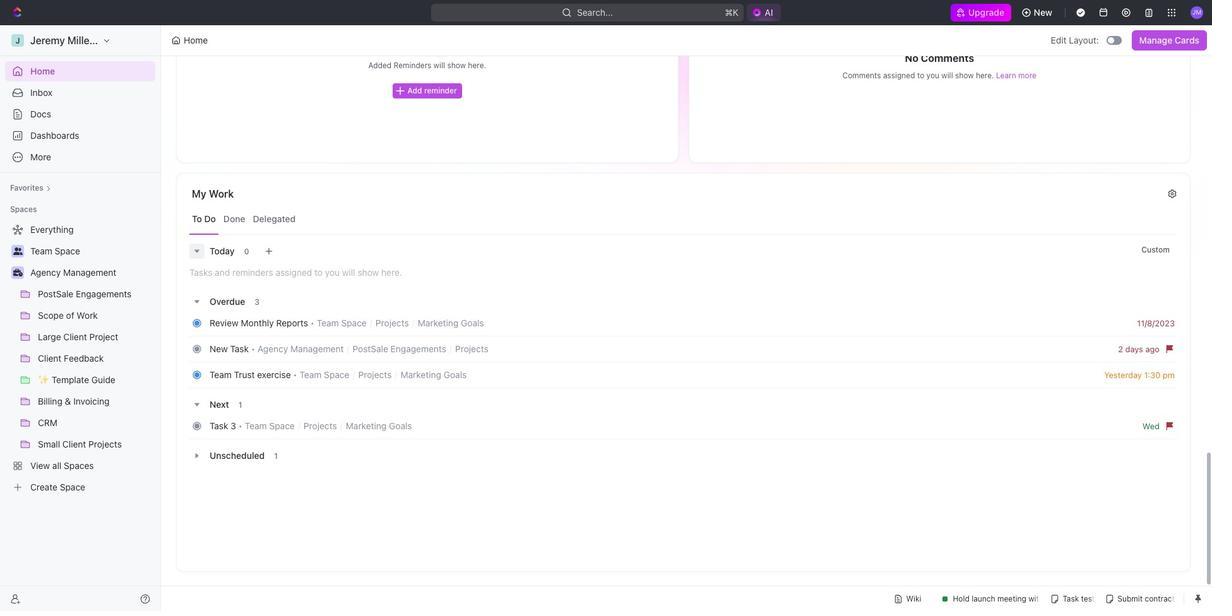 Task type: describe. For each thing, give the bounding box(es) containing it.
2
[[1119, 344, 1124, 354]]

miller's
[[68, 35, 102, 46]]

0 horizontal spatial show
[[358, 267, 379, 278]]

goals for team trust exercise • team space / projects / marketing goals
[[444, 370, 467, 380]]

2 horizontal spatial will
[[942, 71, 954, 80]]

1 for unscheduled
[[274, 451, 278, 461]]

manage cards button
[[1132, 30, 1208, 51]]

crm link
[[38, 413, 153, 433]]

• right exercise
[[293, 370, 297, 380]]

workspace
[[104, 35, 156, 46]]

team space link down everything link
[[30, 241, 153, 262]]

manage cards
[[1140, 35, 1200, 45]]

added reminders will show here.
[[369, 61, 486, 70]]

2 vertical spatial goals
[[389, 421, 412, 431]]

favorites button
[[5, 181, 56, 196]]

✨ template guide link
[[38, 370, 153, 390]]

scope of work
[[38, 310, 98, 321]]

unscheduled
[[210, 450, 265, 461]]

1 vertical spatial assigned
[[276, 267, 312, 278]]

jm
[[1193, 8, 1202, 16]]

view
[[30, 461, 50, 471]]

docs link
[[5, 104, 155, 124]]

reports
[[276, 318, 308, 329]]

my work
[[192, 188, 234, 200]]

management inside tree
[[63, 267, 116, 278]]

1 vertical spatial spaces
[[64, 461, 94, 471]]

2 horizontal spatial show
[[956, 71, 974, 80]]

0 vertical spatial home
[[184, 35, 208, 45]]

team up new task • agency management / postsale engagements / projects
[[317, 318, 339, 329]]

client feedback link
[[38, 349, 153, 369]]

new button
[[1017, 3, 1061, 23]]

space up agency management
[[55, 246, 80, 256]]

0 horizontal spatial to
[[315, 267, 323, 278]]

1 horizontal spatial assigned
[[884, 71, 916, 80]]

template
[[52, 375, 89, 385]]

1 vertical spatial comments
[[843, 71, 882, 80]]

0
[[244, 247, 249, 256]]

space down exercise
[[269, 421, 295, 431]]

view all spaces link
[[5, 456, 153, 476]]

jeremy
[[30, 35, 65, 46]]

jeremy miller's workspace
[[30, 35, 156, 46]]

client feedback
[[38, 353, 104, 364]]

edit
[[1052, 35, 1067, 45]]

added
[[369, 61, 392, 70]]

docs
[[30, 109, 51, 119]]

learn more link
[[997, 71, 1037, 80]]

favorites
[[10, 183, 43, 193]]

add
[[408, 86, 422, 95]]

to do tab
[[190, 204, 218, 234]]

1:30
[[1145, 370, 1161, 380]]

large
[[38, 332, 61, 342]]

ago
[[1146, 344, 1160, 354]]

0 vertical spatial task
[[230, 344, 249, 354]]

work inside scope of work link
[[77, 310, 98, 321]]

1 vertical spatial engagements
[[391, 344, 447, 354]]

create space link
[[5, 478, 153, 498]]

jm button
[[1188, 3, 1208, 23]]

delegated
[[253, 214, 296, 224]]

my
[[192, 188, 207, 200]]

0 vertical spatial postsale engagements link
[[38, 284, 153, 304]]

space down new task • agency management / postsale engagements / projects
[[324, 370, 350, 380]]

jeremy miller's workspace, , element
[[11, 34, 24, 47]]

&
[[65, 396, 71, 407]]

home inside sidebar navigation
[[30, 66, 55, 76]]

yesterday
[[1105, 370, 1143, 380]]

small client projects link
[[38, 435, 153, 455]]

scope of work link
[[38, 306, 153, 326]]

tab list containing to do
[[190, 204, 1178, 235]]

project
[[89, 332, 118, 342]]

learn
[[997, 71, 1017, 80]]

to do
[[192, 214, 216, 224]]

new task • agency management / postsale engagements / projects
[[210, 344, 489, 354]]

team space link for review monthly reports
[[317, 318, 367, 329]]

0 horizontal spatial agency management link
[[30, 263, 153, 283]]

0 vertical spatial spaces
[[10, 205, 37, 214]]

yesterday 1:30 pm
[[1105, 370, 1176, 380]]

to
[[192, 214, 202, 224]]

billing & invoicing link
[[38, 392, 153, 412]]

review monthly reports • team space / projects / marketing goals
[[210, 318, 484, 329]]

marketing for team trust exercise • team space / projects / marketing goals
[[401, 370, 442, 380]]

team inside sidebar navigation
[[30, 246, 52, 256]]

marketing for review monthly reports • team space / projects / marketing goals
[[418, 318, 459, 329]]

marketing goals link for review monthly reports • team space / projects / marketing goals
[[418, 318, 484, 329]]

engagements inside tree
[[76, 289, 132, 299]]

1 horizontal spatial here.
[[468, 61, 486, 70]]

small
[[38, 439, 60, 450]]

postsale inside tree
[[38, 289, 73, 299]]

next
[[210, 399, 229, 410]]

small client projects
[[38, 439, 122, 450]]

1 vertical spatial agency management link
[[258, 344, 344, 354]]

everything link
[[5, 220, 153, 240]]

wed
[[1143, 421, 1160, 431]]

1 horizontal spatial will
[[434, 61, 445, 70]]

search...
[[578, 7, 614, 18]]

cards
[[1176, 35, 1200, 45]]

✨
[[38, 375, 49, 385]]

home link
[[5, 61, 155, 81]]

1 horizontal spatial comments
[[922, 52, 975, 64]]

⌘k
[[726, 7, 739, 18]]

2 vertical spatial marketing
[[346, 421, 387, 431]]

postsale engagements
[[38, 289, 132, 299]]

no comments
[[906, 52, 975, 64]]

more
[[1019, 71, 1037, 80]]

1 vertical spatial postsale engagements link
[[353, 344, 447, 354]]

crm
[[38, 418, 57, 428]]

pm
[[1164, 370, 1176, 380]]

custom button
[[1137, 243, 1176, 258]]

days
[[1126, 344, 1144, 354]]

comments assigned to you will show here. learn more
[[843, 71, 1037, 80]]

team right exercise
[[300, 370, 322, 380]]

dashboards
[[30, 130, 79, 141]]

2 horizontal spatial here.
[[977, 71, 995, 80]]

guide
[[92, 375, 115, 385]]

team trust exercise • team space / projects / marketing goals
[[210, 370, 467, 380]]



Task type: locate. For each thing, give the bounding box(es) containing it.
postsale down review monthly reports • team space / projects / marketing goals
[[353, 344, 388, 354]]

1 horizontal spatial home
[[184, 35, 208, 45]]

1 vertical spatial task
[[210, 421, 228, 431]]

inbox link
[[5, 83, 155, 103]]

1 vertical spatial 3
[[231, 421, 236, 431]]

agency management link
[[30, 263, 153, 283], [258, 344, 344, 354]]

large client project
[[38, 332, 118, 342]]

postsale engagements link up scope of work link
[[38, 284, 153, 304]]

marketing goals link for task 3 • team space / projects / marketing goals
[[346, 421, 412, 431]]

0 vertical spatial management
[[63, 267, 116, 278]]

0 vertical spatial 1
[[239, 400, 242, 410]]

reminders
[[394, 61, 432, 70]]

1 vertical spatial new
[[210, 344, 228, 354]]

space up new task • agency management / postsale engagements / projects
[[341, 318, 367, 329]]

1 horizontal spatial agency
[[258, 344, 288, 354]]

0 vertical spatial assigned
[[884, 71, 916, 80]]

tree containing everything
[[5, 220, 155, 498]]

create
[[30, 482, 57, 493]]

reminders
[[232, 267, 273, 278]]

work right of
[[77, 310, 98, 321]]

team space link up new task • agency management / postsale engagements / projects
[[317, 318, 367, 329]]

trust
[[234, 370, 255, 380]]

postsale
[[38, 289, 73, 299], [353, 344, 388, 354]]

goals for review monthly reports • team space / projects / marketing goals
[[461, 318, 484, 329]]

0 horizontal spatial task
[[210, 421, 228, 431]]

engagements
[[76, 289, 132, 299], [391, 344, 447, 354]]

0 horizontal spatial assigned
[[276, 267, 312, 278]]

no
[[906, 52, 919, 64]]

j
[[15, 36, 20, 45]]

ai
[[765, 7, 774, 18]]

2 days ago
[[1119, 344, 1160, 354]]

view all spaces
[[30, 461, 94, 471]]

0 horizontal spatial will
[[342, 267, 355, 278]]

1 horizontal spatial spaces
[[64, 461, 94, 471]]

client up 'view all spaces' link
[[63, 439, 86, 450]]

tasks
[[190, 267, 213, 278]]

0 horizontal spatial postsale
[[38, 289, 73, 299]]

1 horizontal spatial postsale engagements link
[[353, 344, 447, 354]]

assigned down no
[[884, 71, 916, 80]]

you
[[927, 71, 940, 80], [325, 267, 340, 278]]

1 vertical spatial work
[[77, 310, 98, 321]]

inbox
[[30, 87, 52, 98]]

0 vertical spatial client
[[63, 332, 87, 342]]

to
[[918, 71, 925, 80], [315, 267, 323, 278]]

1 vertical spatial postsale
[[353, 344, 388, 354]]

1 vertical spatial agency
[[258, 344, 288, 354]]

task up trust
[[230, 344, 249, 354]]

1 horizontal spatial 3
[[255, 297, 260, 307]]

1 horizontal spatial work
[[209, 188, 234, 200]]

client for large
[[63, 332, 87, 342]]

1 vertical spatial you
[[325, 267, 340, 278]]

1 vertical spatial to
[[315, 267, 323, 278]]

0 vertical spatial comments
[[922, 52, 975, 64]]

home
[[184, 35, 208, 45], [30, 66, 55, 76]]

0 vertical spatial marketing
[[418, 318, 459, 329]]

0 horizontal spatial comments
[[843, 71, 882, 80]]

tree inside sidebar navigation
[[5, 220, 155, 498]]

1 horizontal spatial to
[[918, 71, 925, 80]]

1 vertical spatial marketing goals link
[[401, 370, 467, 380]]

projects link for task 3 • team space / projects / marketing goals
[[304, 421, 337, 431]]

edit layout:
[[1052, 35, 1100, 45]]

new inside button
[[1035, 7, 1053, 18]]

1 horizontal spatial new
[[1035, 7, 1053, 18]]

agency up exercise
[[258, 344, 288, 354]]

team left trust
[[210, 370, 232, 380]]

monthly
[[241, 318, 274, 329]]

add reminder
[[408, 86, 457, 95]]

will up review monthly reports • team space / projects / marketing goals
[[342, 267, 355, 278]]

team space link for task 3
[[245, 421, 295, 431]]

you up review monthly reports • team space / projects / marketing goals
[[325, 267, 340, 278]]

tab list
[[190, 204, 1178, 235]]

0 vertical spatial marketing goals link
[[418, 318, 484, 329]]

postsale up scope
[[38, 289, 73, 299]]

1 horizontal spatial management
[[291, 344, 344, 354]]

•
[[311, 318, 315, 329], [251, 344, 255, 354], [293, 370, 297, 380], [239, 421, 243, 431]]

projects link for review monthly reports • team space / projects / marketing goals
[[376, 318, 409, 329]]

1 horizontal spatial task
[[230, 344, 249, 354]]

will up reminder
[[434, 61, 445, 70]]

will
[[434, 61, 445, 70], [942, 71, 954, 80], [342, 267, 355, 278]]

spaces down small client projects
[[64, 461, 94, 471]]

0 horizontal spatial 3
[[231, 421, 236, 431]]

assigned right reminders
[[276, 267, 312, 278]]

delegated tab
[[250, 204, 298, 234]]

1 vertical spatial marketing
[[401, 370, 442, 380]]

projects link for team trust exercise • team space / projects / marketing goals
[[359, 370, 392, 380]]

client inside large client project link
[[63, 332, 87, 342]]

tasks and reminders assigned to you will show here.
[[190, 267, 402, 278]]

0 horizontal spatial work
[[77, 310, 98, 321]]

new
[[1035, 7, 1053, 18], [210, 344, 228, 354]]

show up review monthly reports • team space / projects / marketing goals
[[358, 267, 379, 278]]

you down no comments
[[927, 71, 940, 80]]

1 vertical spatial management
[[291, 344, 344, 354]]

0 vertical spatial work
[[209, 188, 234, 200]]

0 horizontal spatial 1
[[239, 400, 242, 410]]

1 horizontal spatial engagements
[[391, 344, 447, 354]]

0 horizontal spatial management
[[63, 267, 116, 278]]

/
[[370, 318, 373, 329], [412, 318, 415, 329], [347, 344, 350, 354], [450, 344, 452, 354], [353, 370, 355, 380], [395, 370, 398, 380], [298, 421, 301, 431], [340, 421, 343, 431]]

manage
[[1140, 35, 1173, 45]]

client inside client feedback link
[[38, 353, 62, 364]]

spaces
[[10, 205, 37, 214], [64, 461, 94, 471]]

marketing goals link
[[418, 318, 484, 329], [401, 370, 467, 380], [346, 421, 412, 431]]

exercise
[[257, 370, 291, 380]]

team space
[[30, 246, 80, 256]]

new up edit
[[1035, 7, 1053, 18]]

show down no comments
[[956, 71, 974, 80]]

space down 'view all spaces' link
[[60, 482, 85, 493]]

upgrade
[[969, 7, 1005, 18]]

11/8/2023
[[1138, 318, 1176, 328]]

0 vertical spatial agency
[[30, 267, 61, 278]]

user group image
[[13, 248, 22, 255]]

0 vertical spatial new
[[1035, 7, 1053, 18]]

sidebar navigation
[[0, 25, 164, 612]]

1 for next
[[239, 400, 242, 410]]

everything
[[30, 224, 74, 235]]

agency down team space
[[30, 267, 61, 278]]

space
[[55, 246, 80, 256], [341, 318, 367, 329], [324, 370, 350, 380], [269, 421, 295, 431], [60, 482, 85, 493]]

0 vertical spatial engagements
[[76, 289, 132, 299]]

marketing goals link for team trust exercise • team space / projects / marketing goals
[[401, 370, 467, 380]]

client down large
[[38, 353, 62, 364]]

2 vertical spatial client
[[63, 439, 86, 450]]

1 horizontal spatial agency management link
[[258, 344, 344, 354]]

work
[[209, 188, 234, 200], [77, 310, 98, 321]]

2 vertical spatial marketing goals link
[[346, 421, 412, 431]]

0 vertical spatial agency management link
[[30, 263, 153, 283]]

create space
[[30, 482, 85, 493]]

agency inside sidebar navigation
[[30, 267, 61, 278]]

to down no
[[918, 71, 925, 80]]

0 vertical spatial postsale
[[38, 289, 73, 299]]

client inside small client projects link
[[63, 439, 86, 450]]

3 up monthly
[[255, 297, 260, 307]]

0 vertical spatial 3
[[255, 297, 260, 307]]

agency management
[[30, 267, 116, 278]]

0 vertical spatial goals
[[461, 318, 484, 329]]

business time image
[[13, 269, 22, 277]]

0 horizontal spatial engagements
[[76, 289, 132, 299]]

layout:
[[1070, 35, 1100, 45]]

1 horizontal spatial postsale
[[353, 344, 388, 354]]

tree
[[5, 220, 155, 498]]

management up "team trust exercise • team space / projects / marketing goals"
[[291, 344, 344, 354]]

more
[[30, 152, 51, 162]]

billing
[[38, 396, 62, 407]]

0 horizontal spatial new
[[210, 344, 228, 354]]

postsale engagements link down review monthly reports • team space / projects / marketing goals
[[353, 344, 447, 354]]

1 vertical spatial 1
[[274, 451, 278, 461]]

agency
[[30, 267, 61, 278], [258, 344, 288, 354]]

goals
[[461, 318, 484, 329], [444, 370, 467, 380], [389, 421, 412, 431]]

review
[[210, 318, 239, 329]]

1 vertical spatial home
[[30, 66, 55, 76]]

overdue
[[210, 296, 245, 307]]

1 horizontal spatial show
[[448, 61, 466, 70]]

1 horizontal spatial 1
[[274, 451, 278, 461]]

0 horizontal spatial agency
[[30, 267, 61, 278]]

task down next
[[210, 421, 228, 431]]

custom
[[1142, 245, 1171, 255]]

scope
[[38, 310, 64, 321]]

3 up "unscheduled"
[[231, 421, 236, 431]]

will down no comments
[[942, 71, 954, 80]]

1 horizontal spatial you
[[927, 71, 940, 80]]

show
[[448, 61, 466, 70], [956, 71, 974, 80], [358, 267, 379, 278]]

✨ template guide
[[38, 375, 115, 385]]

comments
[[922, 52, 975, 64], [843, 71, 882, 80]]

new for new task • agency management / postsale engagements / projects
[[210, 344, 228, 354]]

team space link up "unscheduled"
[[245, 421, 295, 431]]

0 horizontal spatial postsale engagements link
[[38, 284, 153, 304]]

agency management link down reports
[[258, 344, 344, 354]]

client for small
[[63, 439, 86, 450]]

• down monthly
[[251, 344, 255, 354]]

dashboards link
[[5, 126, 155, 146]]

0 vertical spatial to
[[918, 71, 925, 80]]

upgrade link
[[952, 4, 1012, 21]]

0 horizontal spatial here.
[[382, 267, 402, 278]]

show up reminder
[[448, 61, 466, 70]]

custom button
[[1137, 243, 1176, 258]]

team space link down new task • agency management / postsale engagements / projects
[[300, 370, 350, 380]]

projects link
[[376, 318, 409, 329], [455, 344, 489, 354], [359, 370, 392, 380], [304, 421, 337, 431]]

do
[[204, 214, 216, 224]]

agency management link up postsale engagements
[[30, 263, 153, 283]]

0 horizontal spatial you
[[325, 267, 340, 278]]

1 right "unscheduled"
[[274, 451, 278, 461]]

projects
[[376, 318, 409, 329], [455, 344, 489, 354], [359, 370, 392, 380], [304, 421, 337, 431], [89, 439, 122, 450]]

task 3 • team space / projects / marketing goals
[[210, 421, 412, 431]]

0 vertical spatial you
[[927, 71, 940, 80]]

• right reports
[[311, 318, 315, 329]]

to up review monthly reports • team space / projects / marketing goals
[[315, 267, 323, 278]]

of
[[66, 310, 74, 321]]

1 vertical spatial client
[[38, 353, 62, 364]]

management
[[63, 267, 116, 278], [291, 344, 344, 354]]

large client project link
[[38, 327, 153, 347]]

feedback
[[64, 353, 104, 364]]

team up "unscheduled"
[[245, 421, 267, 431]]

done tab
[[221, 204, 248, 234]]

work right my
[[209, 188, 234, 200]]

spaces down favorites
[[10, 205, 37, 214]]

ai button
[[748, 4, 781, 21]]

team right user group image
[[30, 246, 52, 256]]

• up "unscheduled"
[[239, 421, 243, 431]]

management up postsale engagements
[[63, 267, 116, 278]]

client up client feedback
[[63, 332, 87, 342]]

0 horizontal spatial home
[[30, 66, 55, 76]]

client
[[63, 332, 87, 342], [38, 353, 62, 364], [63, 439, 86, 450]]

0 horizontal spatial spaces
[[10, 205, 37, 214]]

all
[[52, 461, 61, 471]]

new down review
[[210, 344, 228, 354]]

projects inside sidebar navigation
[[89, 439, 122, 450]]

team space link for team trust exercise
[[300, 370, 350, 380]]

new for new
[[1035, 7, 1053, 18]]

billing & invoicing
[[38, 396, 110, 407]]

done
[[224, 214, 245, 224]]

add reminder button
[[393, 83, 462, 99]]

1 vertical spatial goals
[[444, 370, 467, 380]]

1 right next
[[239, 400, 242, 410]]



Task type: vqa. For each thing, say whether or not it's contained in the screenshot.
bob's workspace, , element
no



